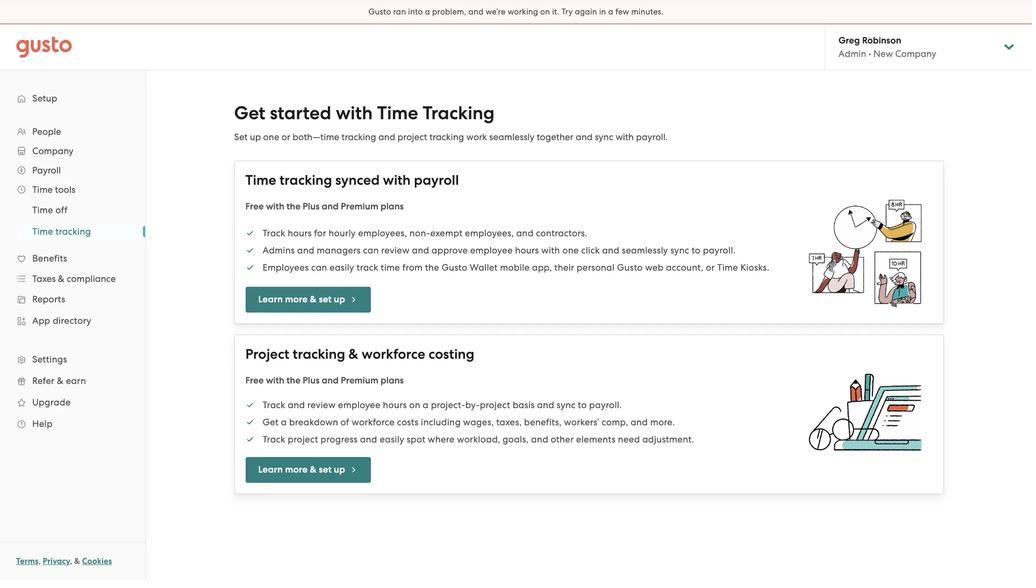 Task type: vqa. For each thing, say whether or not it's contained in the screenshot.
Setup Link
yes



Task type: locate. For each thing, give the bounding box(es) containing it.
0 vertical spatial plans
[[381, 201, 404, 212]]

the down project
[[287, 375, 301, 387]]

free up admins
[[246, 201, 264, 212]]

1 learn from the top
[[258, 294, 283, 305]]

2 , from the left
[[70, 557, 72, 567]]

easily down costs
[[380, 434, 405, 445]]

set down managers
[[319, 294, 332, 305]]

company
[[896, 48, 937, 59], [32, 146, 74, 157]]

2 more from the top
[[285, 464, 308, 476]]

refer & earn link
[[11, 372, 134, 391]]

1 vertical spatial sync
[[671, 245, 690, 256]]

1 horizontal spatial or
[[706, 262, 715, 273]]

time tracking synced with payroll
[[246, 172, 459, 189]]

company right new
[[896, 48, 937, 59]]

1 vertical spatial to
[[578, 400, 587, 411]]

free with the plus and premium plans for synced
[[246, 201, 404, 212]]

employee up of
[[338, 400, 381, 411]]

plus up for
[[303, 201, 320, 212]]

2 set from the top
[[319, 464, 332, 476]]

1 vertical spatial company
[[32, 146, 74, 157]]

get for get started with time tracking
[[234, 102, 266, 124]]

payroll.
[[636, 132, 668, 143], [703, 245, 736, 256], [589, 400, 622, 411]]

tracking down both—time
[[280, 172, 332, 189]]

0 vertical spatial learn more & set up link
[[246, 287, 371, 313]]

0 horizontal spatial seamlessly
[[490, 132, 535, 143]]

review up breakdown
[[308, 400, 336, 411]]

0 vertical spatial track
[[263, 228, 286, 239]]

up down progress
[[334, 464, 345, 476]]

and down "benefits,"
[[531, 434, 549, 445]]

earn
[[66, 376, 86, 387]]

1 vertical spatial easily
[[380, 434, 405, 445]]

tracking inside 'gusto navigation' element
[[56, 226, 91, 237]]

2 horizontal spatial project
[[480, 400, 511, 411]]

1 vertical spatial one
[[563, 245, 579, 256]]

hours
[[288, 228, 312, 239], [515, 245, 539, 256], [383, 400, 407, 411]]

tracking down tracking
[[430, 132, 464, 143]]

tracking down time off link
[[56, 226, 91, 237]]

0 vertical spatial learn more & set up
[[258, 294, 345, 305]]

plans
[[381, 201, 404, 212], [381, 375, 404, 387]]

sync
[[595, 132, 614, 143], [671, 245, 690, 256], [557, 400, 576, 411]]

together
[[537, 132, 574, 143]]

track for project
[[263, 400, 286, 411]]

gusto down approve
[[442, 262, 468, 273]]

set
[[234, 132, 248, 143]]

plus for time
[[303, 201, 320, 212]]

company inside dropdown button
[[32, 146, 74, 157]]

directory
[[53, 316, 91, 326]]

0 horizontal spatial to
[[578, 400, 587, 411]]

hourly
[[329, 228, 356, 239]]

0 vertical spatial one
[[263, 132, 279, 143]]

2 learn from the top
[[258, 464, 283, 476]]

1 premium from the top
[[341, 201, 379, 212]]

1 vertical spatial on
[[409, 400, 421, 411]]

1 vertical spatial payroll.
[[703, 245, 736, 256]]

0 horizontal spatial easily
[[330, 262, 354, 273]]

list
[[0, 122, 145, 435], [0, 200, 145, 243], [246, 227, 788, 274], [246, 399, 788, 446]]

0 vertical spatial to
[[692, 245, 701, 256]]

1 plans from the top
[[381, 201, 404, 212]]

terms
[[16, 557, 39, 567]]

2 learn more & set up from the top
[[258, 464, 345, 476]]

, left cookies on the bottom of the page
[[70, 557, 72, 567]]

1 , from the left
[[39, 557, 41, 567]]

one up their on the top of the page
[[563, 245, 579, 256]]

0 vertical spatial or
[[282, 132, 290, 143]]

1 horizontal spatial sync
[[595, 132, 614, 143]]

2 plans from the top
[[381, 375, 404, 387]]

1 vertical spatial the
[[425, 262, 439, 273]]

the up admins
[[287, 201, 301, 212]]

0 vertical spatial easily
[[330, 262, 354, 273]]

premium for &
[[341, 375, 379, 387]]

and down non- at top
[[412, 245, 429, 256]]

payroll
[[32, 165, 61, 176]]

get left breakdown
[[263, 417, 279, 428]]

1 free from the top
[[246, 201, 264, 212]]

free down project
[[246, 375, 264, 387]]

1 vertical spatial review
[[308, 400, 336, 411]]

sync up workers'
[[557, 400, 576, 411]]

premium down synced
[[341, 201, 379, 212]]

0 vertical spatial company
[[896, 48, 937, 59]]

2 horizontal spatial hours
[[515, 245, 539, 256]]

0 horizontal spatial on
[[409, 400, 421, 411]]

app directory
[[32, 316, 91, 326]]

benefits,
[[524, 417, 562, 428]]

learn more & set up down employees
[[258, 294, 345, 305]]

1 free with the plus and premium plans from the top
[[246, 201, 404, 212]]

1 vertical spatial can
[[311, 262, 327, 273]]

1 learn more & set up link from the top
[[246, 287, 371, 313]]

project-
[[431, 400, 466, 411]]

app
[[32, 316, 50, 326]]

0 horizontal spatial sync
[[557, 400, 576, 411]]

1 horizontal spatial employees,
[[465, 228, 514, 239]]

learn more & set up link for time
[[246, 287, 371, 313]]

1 more from the top
[[285, 294, 308, 305]]

benefits link
[[11, 249, 134, 268]]

0 vertical spatial hours
[[288, 228, 312, 239]]

and left we're
[[469, 7, 484, 17]]

can up track at left top
[[363, 245, 379, 256]]

learn more & set up link down employees
[[246, 287, 371, 313]]

the for time tracking synced with payroll
[[287, 201, 301, 212]]

or right account,
[[706, 262, 715, 273]]

employee
[[470, 245, 513, 256], [338, 400, 381, 411]]

time inside dropdown button
[[32, 184, 53, 195]]

and up for
[[322, 201, 339, 212]]

1 vertical spatial plus
[[303, 375, 320, 387]]

to up account,
[[692, 245, 701, 256]]

1 horizontal spatial seamlessly
[[622, 245, 668, 256]]

sync up account,
[[671, 245, 690, 256]]

0 vertical spatial learn
[[258, 294, 283, 305]]

sync right together
[[595, 132, 614, 143]]

tracking
[[423, 102, 495, 124]]

1 horizontal spatial one
[[563, 245, 579, 256]]

of
[[341, 417, 350, 428]]

personal
[[577, 262, 615, 273]]

learn more & set up link for project
[[246, 457, 371, 483]]

plans up track hours for hourly employees, non-exempt employees, and contractors.
[[381, 201, 404, 212]]

project up taxes,
[[480, 400, 511, 411]]

1 set from the top
[[319, 294, 332, 305]]

0 horizontal spatial employees,
[[358, 228, 407, 239]]

and
[[469, 7, 484, 17], [379, 132, 396, 143], [576, 132, 593, 143], [322, 201, 339, 212], [517, 228, 534, 239], [297, 245, 315, 256], [412, 245, 429, 256], [602, 245, 620, 256], [322, 375, 339, 387], [288, 400, 305, 411], [537, 400, 555, 411], [631, 417, 648, 428], [360, 434, 377, 445], [531, 434, 549, 445]]

& inside "link"
[[57, 376, 64, 387]]

1 horizontal spatial ,
[[70, 557, 72, 567]]

set down progress
[[319, 464, 332, 476]]

1 vertical spatial hours
[[515, 245, 539, 256]]

or down the started
[[282, 132, 290, 143]]

tracking for time tracking synced with payroll
[[280, 172, 332, 189]]

learn more & set up down progress
[[258, 464, 345, 476]]

taxes
[[32, 274, 56, 285]]

0 vertical spatial sync
[[595, 132, 614, 143]]

one right set
[[263, 132, 279, 143]]

plus up breakdown
[[303, 375, 320, 387]]

wallet
[[470, 262, 498, 273]]

including
[[421, 417, 461, 428]]

2 vertical spatial the
[[287, 375, 301, 387]]

project down breakdown
[[288, 434, 318, 445]]

review
[[381, 245, 410, 256], [308, 400, 336, 411]]

get for get a breakdown of workforce costs including wages, taxes, benefits, workers' comp, and more.
[[263, 417, 279, 428]]

hours up employees can easily track time from the gusto wallet mobile app, their personal gusto web account, or time kiosks.
[[515, 245, 539, 256]]

0 horizontal spatial hours
[[288, 228, 312, 239]]

1 vertical spatial learn
[[258, 464, 283, 476]]

&
[[58, 274, 64, 285], [310, 294, 317, 305], [349, 346, 359, 363], [57, 376, 64, 387], [310, 464, 317, 476], [74, 557, 80, 567]]

review up time at the left top of the page
[[381, 245, 410, 256]]

, left privacy link
[[39, 557, 41, 567]]

0 horizontal spatial review
[[308, 400, 336, 411]]

up down managers
[[334, 294, 345, 305]]

1 track from the top
[[263, 228, 286, 239]]

settings link
[[11, 350, 134, 369]]

breakdown
[[289, 417, 338, 428]]

1 vertical spatial employee
[[338, 400, 381, 411]]

2 horizontal spatial payroll.
[[703, 245, 736, 256]]

0 horizontal spatial ,
[[39, 557, 41, 567]]

and down project tracking & workforce costing
[[322, 375, 339, 387]]

taxes & compliance button
[[11, 269, 134, 289]]

1 vertical spatial up
[[334, 294, 345, 305]]

employees, up admins and managers can review and approve employee hours with one click and seamlessly sync to payroll.
[[465, 228, 514, 239]]

0 vertical spatial set
[[319, 294, 332, 305]]

free with the plus and premium plans up for
[[246, 201, 404, 212]]

to up workers'
[[578, 400, 587, 411]]

1 plus from the top
[[303, 201, 320, 212]]

gusto left web
[[617, 262, 643, 273]]

0 horizontal spatial company
[[32, 146, 74, 157]]

track
[[357, 262, 379, 273]]

a left "project-" on the bottom left
[[423, 400, 429, 411]]

1 vertical spatial more
[[285, 464, 308, 476]]

admins and managers can review and approve employee hours with one click and seamlessly sync to payroll.
[[263, 245, 736, 256]]

1 horizontal spatial hours
[[383, 400, 407, 411]]

tracking
[[342, 132, 376, 143], [430, 132, 464, 143], [280, 172, 332, 189], [56, 226, 91, 237], [293, 346, 345, 363]]

people
[[32, 126, 61, 137]]

1 vertical spatial track
[[263, 400, 286, 411]]

up for time
[[334, 294, 345, 305]]

1 horizontal spatial to
[[692, 245, 701, 256]]

tracking for project tracking & workforce costing
[[293, 346, 345, 363]]

their
[[555, 262, 575, 273]]

0 horizontal spatial can
[[311, 262, 327, 273]]

more
[[285, 294, 308, 305], [285, 464, 308, 476]]

to
[[692, 245, 701, 256], [578, 400, 587, 411]]

0 vertical spatial the
[[287, 201, 301, 212]]

0 vertical spatial more
[[285, 294, 308, 305]]

list containing track and review employee hours on a project-by-project basis and sync to payroll.
[[246, 399, 788, 446]]

up
[[250, 132, 261, 143], [334, 294, 345, 305], [334, 464, 345, 476]]

1 vertical spatial learn more & set up link
[[246, 457, 371, 483]]

free with the plus and premium plans up breakdown
[[246, 375, 404, 387]]

list containing people
[[0, 122, 145, 435]]

1 vertical spatial workforce
[[352, 417, 395, 428]]

premium down project tracking & workforce costing
[[341, 375, 379, 387]]

1 vertical spatial premium
[[341, 375, 379, 387]]

2 vertical spatial up
[[334, 464, 345, 476]]

on up costs
[[409, 400, 421, 411]]

time off
[[32, 205, 68, 216]]

1 vertical spatial project
[[480, 400, 511, 411]]

learn more & set up link down progress
[[246, 457, 371, 483]]

the right the "from"
[[425, 262, 439, 273]]

workload,
[[457, 434, 500, 445]]

2 vertical spatial track
[[263, 434, 286, 445]]

get up set
[[234, 102, 266, 124]]

2 premium from the top
[[341, 375, 379, 387]]

tracking right project
[[293, 346, 345, 363]]

1 horizontal spatial can
[[363, 245, 379, 256]]

up right set
[[250, 132, 261, 143]]

terms link
[[16, 557, 39, 567]]

greg robinson admin • new company
[[839, 35, 937, 59]]

0 vertical spatial get
[[234, 102, 266, 124]]

1 vertical spatial set
[[319, 464, 332, 476]]

0 vertical spatial plus
[[303, 201, 320, 212]]

1 vertical spatial get
[[263, 417, 279, 428]]

work
[[467, 132, 487, 143]]

can down managers
[[311, 262, 327, 273]]

seamlessly right the work
[[490, 132, 535, 143]]

2 horizontal spatial sync
[[671, 245, 690, 256]]

time
[[377, 102, 418, 124], [246, 172, 276, 189], [32, 184, 53, 195], [32, 205, 53, 216], [32, 226, 53, 237], [718, 262, 738, 273]]

hours up costs
[[383, 400, 407, 411]]

1 vertical spatial or
[[706, 262, 715, 273]]

robinson
[[863, 35, 902, 46]]

1 horizontal spatial employee
[[470, 245, 513, 256]]

on left the it.
[[541, 7, 550, 17]]

the
[[287, 201, 301, 212], [425, 262, 439, 273], [287, 375, 301, 387]]

hours left for
[[288, 228, 312, 239]]

from
[[403, 262, 423, 273]]

free with the plus and premium plans
[[246, 201, 404, 212], [246, 375, 404, 387]]

with
[[336, 102, 373, 124], [616, 132, 634, 143], [383, 172, 411, 189], [266, 201, 285, 212], [542, 245, 560, 256], [266, 375, 285, 387]]

1 vertical spatial free with the plus and premium plans
[[246, 375, 404, 387]]

more down breakdown
[[285, 464, 308, 476]]

learn
[[258, 294, 283, 305], [258, 464, 283, 476]]

2 free with the plus and premium plans from the top
[[246, 375, 404, 387]]

gusto left "ran"
[[369, 7, 391, 17]]

try
[[562, 7, 573, 17]]

0 vertical spatial employee
[[470, 245, 513, 256]]

0 vertical spatial free
[[246, 201, 264, 212]]

project
[[246, 346, 290, 363]]

1 employees, from the left
[[358, 228, 407, 239]]

1 vertical spatial free
[[246, 375, 264, 387]]

1 horizontal spatial review
[[381, 245, 410, 256]]

2 free from the top
[[246, 375, 264, 387]]

0 horizontal spatial payroll.
[[589, 400, 622, 411]]

seamlessly up web
[[622, 245, 668, 256]]

cookies button
[[82, 556, 112, 568]]

1 vertical spatial learn more & set up
[[258, 464, 345, 476]]

company inside greg robinson admin • new company
[[896, 48, 937, 59]]

0 vertical spatial on
[[541, 7, 550, 17]]

employee up wallet
[[470, 245, 513, 256]]

more down employees
[[285, 294, 308, 305]]

adjustment.
[[643, 434, 695, 445]]

1 horizontal spatial payroll.
[[636, 132, 668, 143]]

employees, up time at the left top of the page
[[358, 228, 407, 239]]

0 vertical spatial can
[[363, 245, 379, 256]]

company down people
[[32, 146, 74, 157]]

workforce
[[362, 346, 426, 363], [352, 417, 395, 428]]

0 horizontal spatial employee
[[338, 400, 381, 411]]

2 plus from the top
[[303, 375, 320, 387]]

0 vertical spatial premium
[[341, 201, 379, 212]]

0 vertical spatial free with the plus and premium plans
[[246, 201, 404, 212]]

0 horizontal spatial gusto
[[369, 7, 391, 17]]

easily down managers
[[330, 262, 354, 273]]

0 vertical spatial payroll.
[[636, 132, 668, 143]]

premium
[[341, 201, 379, 212], [341, 375, 379, 387]]

and right progress
[[360, 434, 377, 445]]

project up payroll
[[398, 132, 427, 143]]

get a breakdown of workforce costs including wages, taxes, benefits, workers' comp, and more.
[[263, 417, 675, 428]]

0 vertical spatial project
[[398, 132, 427, 143]]

and up admins and managers can review and approve employee hours with one click and seamlessly sync to payroll.
[[517, 228, 534, 239]]

0 vertical spatial review
[[381, 245, 410, 256]]

1 learn more & set up from the top
[[258, 294, 345, 305]]

or
[[282, 132, 290, 143], [706, 262, 715, 273]]

gusto ran into a problem, and we're working on it. try again in a few minutes.
[[369, 7, 664, 17]]

set
[[319, 294, 332, 305], [319, 464, 332, 476]]

project
[[398, 132, 427, 143], [480, 400, 511, 411], [288, 434, 318, 445]]

learn for project
[[258, 464, 283, 476]]

2 track from the top
[[263, 400, 286, 411]]

employees,
[[358, 228, 407, 239], [465, 228, 514, 239]]

plans down project tracking & workforce costing
[[381, 375, 404, 387]]

learn more & set up for time
[[258, 294, 345, 305]]

2 learn more & set up link from the top
[[246, 457, 371, 483]]

1 horizontal spatial company
[[896, 48, 937, 59]]

0 horizontal spatial project
[[288, 434, 318, 445]]



Task type: describe. For each thing, give the bounding box(es) containing it.
0 vertical spatial seamlessly
[[490, 132, 535, 143]]

again
[[575, 7, 597, 17]]

list containing time off
[[0, 200, 145, 243]]

it.
[[552, 7, 560, 17]]

time tracking
[[32, 226, 91, 237]]

track hours for hourly employees, non-exempt employees, and contractors.
[[263, 228, 588, 239]]

the for project tracking & workforce costing
[[287, 375, 301, 387]]

premium for synced
[[341, 201, 379, 212]]

tracking down get started with time tracking
[[342, 132, 376, 143]]

2 vertical spatial hours
[[383, 400, 407, 411]]

started
[[270, 102, 332, 124]]

a left breakdown
[[281, 417, 287, 428]]

home image
[[16, 36, 72, 58]]

goals,
[[503, 434, 529, 445]]

payroll
[[414, 172, 459, 189]]

more.
[[651, 417, 675, 428]]

time
[[381, 262, 400, 273]]

tracking for time tracking
[[56, 226, 91, 237]]

and down get started with time tracking
[[379, 132, 396, 143]]

both—time
[[293, 132, 339, 143]]

time for time tracking
[[32, 226, 53, 237]]

learn more & set up for project
[[258, 464, 345, 476]]

refer & earn
[[32, 376, 86, 387]]

upgrade link
[[11, 393, 134, 412]]

need
[[618, 434, 640, 445]]

list containing track hours for hourly employees, non-exempt employees, and contractors.
[[246, 227, 788, 274]]

up for project
[[334, 464, 345, 476]]

for
[[314, 228, 326, 239]]

by-
[[466, 400, 480, 411]]

greg
[[839, 35, 860, 46]]

web
[[645, 262, 664, 273]]

cookies
[[82, 557, 112, 567]]

reports link
[[11, 290, 134, 309]]

set up one or both—time tracking and project tracking work seamlessly together and sync with payroll.
[[234, 132, 668, 143]]

working
[[508, 7, 538, 17]]

track project progress and easily spot where workload, goals, and other elements need adjustment.
[[263, 434, 695, 445]]

and up "benefits,"
[[537, 400, 555, 411]]

setup link
[[11, 89, 134, 108]]

account,
[[666, 262, 704, 273]]

plans for workforce
[[381, 375, 404, 387]]

0 horizontal spatial one
[[263, 132, 279, 143]]

track and review employee hours on a project-by-project basis and sync to payroll.
[[263, 400, 622, 411]]

into
[[408, 7, 423, 17]]

taxes,
[[496, 417, 522, 428]]

tools
[[55, 184, 75, 195]]

employees can easily track time from the gusto wallet mobile app, their personal gusto web account, or time kiosks.
[[263, 262, 770, 273]]

privacy link
[[43, 557, 70, 567]]

and down for
[[297, 245, 315, 256]]

app directory link
[[11, 311, 134, 331]]

free for project tracking & workforce costing
[[246, 375, 264, 387]]

1 horizontal spatial easily
[[380, 434, 405, 445]]

0 vertical spatial workforce
[[362, 346, 426, 363]]

approve
[[432, 245, 468, 256]]

synced
[[335, 172, 380, 189]]

3 track from the top
[[263, 434, 286, 445]]

minutes.
[[632, 7, 664, 17]]

compliance
[[67, 274, 116, 285]]

and right click
[[602, 245, 620, 256]]

2 vertical spatial project
[[288, 434, 318, 445]]

admins
[[263, 245, 295, 256]]

time for time off
[[32, 205, 53, 216]]

managers
[[317, 245, 361, 256]]

other
[[551, 434, 574, 445]]

benefits
[[32, 253, 67, 264]]

plans for with
[[381, 201, 404, 212]]

non-
[[410, 228, 431, 239]]

admin
[[839, 48, 867, 59]]

gusto navigation element
[[0, 70, 145, 452]]

2 vertical spatial sync
[[557, 400, 576, 411]]

elements
[[576, 434, 616, 445]]

time tools
[[32, 184, 75, 195]]

privacy
[[43, 557, 70, 567]]

1 horizontal spatial project
[[398, 132, 427, 143]]

costs
[[397, 417, 419, 428]]

track for time
[[263, 228, 286, 239]]

set for &
[[319, 464, 332, 476]]

free with the plus and premium plans for &
[[246, 375, 404, 387]]

wages,
[[463, 417, 494, 428]]

and up need
[[631, 417, 648, 428]]

workers'
[[564, 417, 600, 428]]

free for time tracking synced with payroll
[[246, 201, 264, 212]]

a right into
[[425, 7, 430, 17]]

time for time tracking synced with payroll
[[246, 172, 276, 189]]

learn for time
[[258, 294, 283, 305]]

few
[[616, 7, 630, 17]]

spot
[[407, 434, 426, 445]]

where
[[428, 434, 455, 445]]

and right together
[[576, 132, 593, 143]]

and up breakdown
[[288, 400, 305, 411]]

1 horizontal spatial on
[[541, 7, 550, 17]]

terms , privacy , & cookies
[[16, 557, 112, 567]]

taxes & compliance
[[32, 274, 116, 285]]

0 horizontal spatial or
[[282, 132, 290, 143]]

0 vertical spatial up
[[250, 132, 261, 143]]

more for project
[[285, 464, 308, 476]]

more for time
[[285, 294, 308, 305]]

settings
[[32, 354, 67, 365]]

off
[[56, 205, 68, 216]]

set for synced
[[319, 294, 332, 305]]

time off link
[[19, 201, 134, 220]]

employees
[[263, 262, 309, 273]]

1 horizontal spatial gusto
[[442, 262, 468, 273]]

time tools button
[[11, 180, 134, 200]]

click
[[581, 245, 600, 256]]

kiosks.
[[741, 262, 770, 273]]

company button
[[11, 141, 134, 161]]

plus for project
[[303, 375, 320, 387]]

new
[[874, 48, 893, 59]]

2 employees, from the left
[[465, 228, 514, 239]]

people button
[[11, 122, 134, 141]]

get started with time tracking
[[234, 102, 495, 124]]

& inside dropdown button
[[58, 274, 64, 285]]

refer
[[32, 376, 55, 387]]

costing
[[429, 346, 475, 363]]

comp,
[[602, 417, 629, 428]]

time for time tools
[[32, 184, 53, 195]]

2 horizontal spatial gusto
[[617, 262, 643, 273]]

we're
[[486, 7, 506, 17]]

•
[[869, 48, 872, 59]]

mobile
[[500, 262, 530, 273]]

payroll button
[[11, 161, 134, 180]]

contractors.
[[536, 228, 588, 239]]

progress
[[321, 434, 358, 445]]

a right in
[[609, 7, 614, 17]]

2 vertical spatial payroll.
[[589, 400, 622, 411]]

upgrade
[[32, 397, 71, 408]]

ran
[[393, 7, 406, 17]]

project tracking & workforce costing
[[246, 346, 475, 363]]



